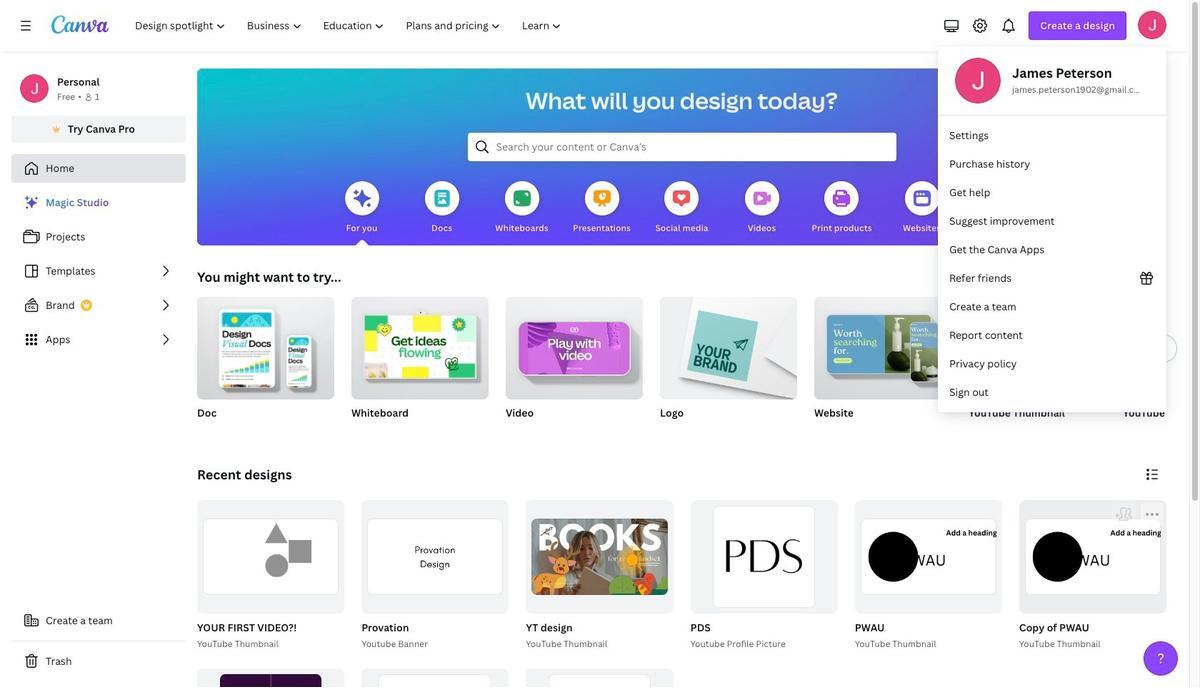 Task type: vqa. For each thing, say whether or not it's contained in the screenshot.
the leftmost list
yes



Task type: locate. For each thing, give the bounding box(es) containing it.
None search field
[[468, 133, 896, 161]]

james peterson image
[[1138, 11, 1167, 39]]

list
[[938, 121, 1167, 407], [11, 189, 186, 354]]

1 horizontal spatial list
[[938, 121, 1167, 407]]

0 horizontal spatial list
[[11, 189, 186, 354]]

menu
[[938, 46, 1167, 413]]

top level navigation element
[[126, 11, 574, 40]]

group
[[197, 291, 334, 439], [197, 291, 334, 400], [351, 291, 489, 439], [351, 291, 489, 400], [506, 291, 643, 439], [506, 291, 643, 400], [660, 291, 797, 439], [660, 291, 797, 400], [814, 297, 952, 439], [814, 297, 952, 400], [969, 297, 1106, 439], [1123, 297, 1200, 439], [194, 501, 344, 652], [197, 501, 344, 614], [359, 501, 509, 652], [362, 501, 509, 614], [523, 501, 673, 652], [526, 501, 673, 614], [688, 501, 838, 652], [690, 501, 838, 614], [852, 501, 1002, 652], [1016, 501, 1167, 652], [1019, 501, 1167, 614], [197, 669, 344, 688], [362, 669, 509, 688], [526, 669, 673, 688]]



Task type: describe. For each thing, give the bounding box(es) containing it.
Search search field
[[496, 134, 868, 161]]



